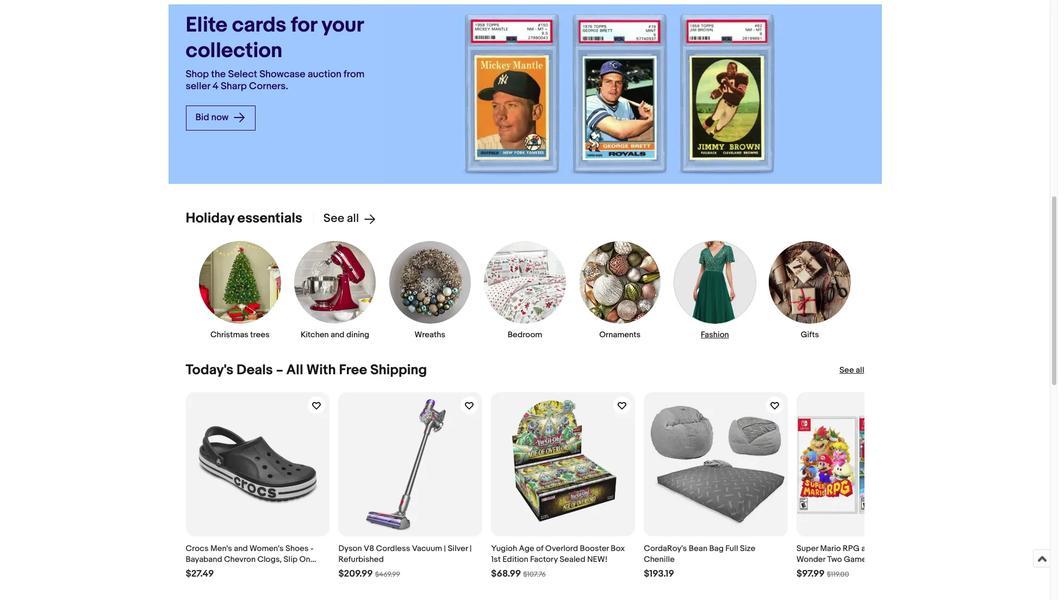 Task type: locate. For each thing, give the bounding box(es) containing it.
1 horizontal spatial all
[[857, 365, 865, 376]]

0 horizontal spatial |
[[444, 544, 446, 554]]

wreaths
[[415, 330, 446, 340]]

mario up nintendo
[[901, 544, 922, 554]]

super up bundle
[[878, 544, 900, 554]]

2 super from the left
[[878, 544, 900, 554]]

crocs men's and women's shoes - bayaband chevron clogs, slip on water shoes
[[186, 544, 314, 576]]

and
[[331, 330, 345, 340], [234, 544, 248, 554], [862, 544, 876, 554]]

1 horizontal spatial -
[[897, 555, 900, 565]]

all
[[287, 362, 304, 379]]

bayaband
[[186, 555, 222, 565]]

- inside super mario rpg and super mario bros wonder two game bundle - nintendo switch
[[897, 555, 900, 565]]

elite cards for your collection link
[[186, 13, 366, 64]]

and inside super mario rpg and super mario bros wonder two game bundle - nintendo switch
[[862, 544, 876, 554]]

| right silver
[[470, 544, 472, 554]]

1 vertical spatial -
[[897, 555, 900, 565]]

clogs,
[[258, 555, 282, 565]]

2 horizontal spatial and
[[862, 544, 876, 554]]

wonder
[[797, 555, 826, 565]]

1 vertical spatial shoes
[[209, 565, 232, 576]]

shoes
[[286, 544, 309, 554], [209, 565, 232, 576]]

edition
[[503, 555, 529, 565]]

shoes down bayaband
[[209, 565, 232, 576]]

cordaroy's
[[644, 544, 688, 554]]

0 horizontal spatial see
[[324, 212, 345, 226]]

wreaths link
[[389, 241, 472, 340]]

| left silver
[[444, 544, 446, 554]]

all
[[347, 212, 359, 226], [857, 365, 865, 376]]

christmas trees link
[[199, 241, 282, 340]]

1 super from the left
[[797, 544, 819, 554]]

super mario rpg and super mario bros wonder two game bundle - nintendo switch
[[797, 544, 941, 576]]

$97.99
[[797, 569, 825, 580]]

dyson
[[339, 544, 362, 554]]

see all link for today's deals – all with free shipping
[[840, 365, 865, 376]]

super
[[797, 544, 819, 554], [878, 544, 900, 554]]

1 horizontal spatial super
[[878, 544, 900, 554]]

see all link
[[313, 212, 377, 226], [840, 365, 865, 376]]

1 horizontal spatial see all link
[[840, 365, 865, 376]]

1 vertical spatial see
[[840, 365, 855, 376]]

bean
[[689, 544, 708, 554]]

$97.99 $119.00
[[797, 569, 850, 580]]

$97.99 text field
[[797, 569, 825, 580]]

0 vertical spatial see
[[324, 212, 345, 226]]

1 vertical spatial all
[[857, 365, 865, 376]]

overlord
[[546, 544, 579, 554]]

|
[[444, 544, 446, 554], [470, 544, 472, 554]]

$27.49 text field
[[186, 569, 214, 580]]

1 vertical spatial see all
[[840, 365, 865, 376]]

cordaroy's bean bag full size chenille $193.19
[[644, 544, 756, 580]]

dining
[[347, 330, 370, 340]]

shoes up slip
[[286, 544, 309, 554]]

and left dining
[[331, 330, 345, 340]]

sealed
[[560, 555, 586, 565]]

4
[[213, 80, 219, 92]]

mario
[[821, 544, 842, 554], [901, 544, 922, 554]]

0 horizontal spatial see all link
[[313, 212, 377, 226]]

new!
[[588, 555, 608, 565]]

- left dyson
[[311, 544, 314, 554]]

0 horizontal spatial mario
[[821, 544, 842, 554]]

super up "wonder"
[[797, 544, 819, 554]]

bid now link
[[186, 105, 256, 130]]

2 mario from the left
[[901, 544, 922, 554]]

deals
[[237, 362, 273, 379]]

see all for holiday essentials
[[324, 212, 359, 226]]

- right bundle
[[897, 555, 900, 565]]

2 | from the left
[[470, 544, 472, 554]]

auction
[[308, 68, 342, 80]]

yugioh
[[492, 544, 518, 554]]

your
[[322, 13, 364, 38]]

see for today's deals – all with free shipping
[[840, 365, 855, 376]]

- inside crocs men's and women's shoes - bayaband chevron clogs, slip on water shoes
[[311, 544, 314, 554]]

full
[[726, 544, 739, 554]]

0 vertical spatial shoes
[[286, 544, 309, 554]]

0 horizontal spatial see all
[[324, 212, 359, 226]]

women's
[[250, 544, 284, 554]]

0 vertical spatial see all
[[324, 212, 359, 226]]

showcase
[[260, 68, 306, 80]]

collection
[[186, 38, 283, 64]]

box
[[611, 544, 625, 554]]

-
[[311, 544, 314, 554], [897, 555, 900, 565]]

1 mario from the left
[[821, 544, 842, 554]]

and up chevron at the left
[[234, 544, 248, 554]]

today's deals – all with free shipping link
[[186, 362, 427, 379]]

select
[[228, 68, 257, 80]]

1 horizontal spatial see all
[[840, 365, 865, 376]]

1 horizontal spatial shoes
[[286, 544, 309, 554]]

0 horizontal spatial all
[[347, 212, 359, 226]]

today's deals – all with free shipping
[[186, 362, 427, 379]]

and up bundle
[[862, 544, 876, 554]]

see
[[324, 212, 345, 226], [840, 365, 855, 376]]

1 horizontal spatial see
[[840, 365, 855, 376]]

1 vertical spatial see all link
[[840, 365, 865, 376]]

0 vertical spatial all
[[347, 212, 359, 226]]

0 vertical spatial -
[[311, 544, 314, 554]]

$469.99
[[375, 570, 401, 579]]

1 horizontal spatial mario
[[901, 544, 922, 554]]

from
[[344, 68, 365, 80]]

$209.99
[[339, 569, 373, 580]]

see all
[[324, 212, 359, 226], [840, 365, 865, 376]]

0 horizontal spatial super
[[797, 544, 819, 554]]

1 horizontal spatial |
[[470, 544, 472, 554]]

on
[[300, 555, 311, 565]]

mario up two
[[821, 544, 842, 554]]

0 horizontal spatial -
[[311, 544, 314, 554]]

bid now
[[196, 112, 231, 123]]

for
[[291, 13, 317, 38]]

silver
[[448, 544, 468, 554]]

chevron
[[224, 555, 256, 565]]

factory
[[531, 555, 558, 565]]

fashion link
[[674, 241, 757, 340]]

0 horizontal spatial and
[[234, 544, 248, 554]]

vacuum
[[412, 544, 443, 554]]

previous price $107.76 text field
[[524, 570, 546, 579]]

fashion
[[701, 330, 730, 340]]

0 vertical spatial see all link
[[313, 212, 377, 226]]



Task type: describe. For each thing, give the bounding box(es) containing it.
ornaments
[[600, 330, 641, 340]]

1 | from the left
[[444, 544, 446, 554]]

$27.49
[[186, 569, 214, 580]]

previous price $119.00 text field
[[828, 570, 850, 579]]

elite cards for your collection shop the select showcase auction from seller 4 sharp corners.
[[186, 13, 365, 92]]

the
[[211, 68, 226, 80]]

seller
[[186, 80, 210, 92]]

shop
[[186, 68, 209, 80]]

shipping
[[371, 362, 427, 379]]

v8
[[364, 544, 374, 554]]

refurbished
[[339, 555, 384, 565]]

elite
[[186, 13, 228, 38]]

essentials
[[237, 210, 303, 227]]

$68.99 text field
[[492, 569, 521, 580]]

yugioh age of overlord booster box 1st edition factory sealed new! $68.99 $107.76
[[492, 544, 625, 580]]

$193.19
[[644, 569, 675, 580]]

men's
[[211, 544, 232, 554]]

$68.99
[[492, 569, 521, 580]]

free
[[339, 362, 367, 379]]

1 horizontal spatial and
[[331, 330, 345, 340]]

size
[[741, 544, 756, 554]]

kitchen and dining link
[[294, 241, 377, 340]]

switch
[[797, 565, 822, 576]]

previous price $469.99 text field
[[375, 570, 401, 579]]

and inside crocs men's and women's shoes - bayaband chevron clogs, slip on water shoes
[[234, 544, 248, 554]]

kitchen and dining
[[301, 330, 370, 340]]

$107.76
[[524, 570, 546, 579]]

holiday essentials link
[[186, 210, 303, 227]]

$209.99 text field
[[339, 569, 373, 580]]

christmas
[[211, 330, 249, 340]]

–
[[276, 362, 283, 379]]

kitchen
[[301, 330, 329, 340]]

holiday
[[186, 210, 234, 227]]

see all for today's deals – all with free shipping
[[840, 365, 865, 376]]

crocs
[[186, 544, 209, 554]]

age
[[519, 544, 535, 554]]

chenille
[[644, 555, 675, 565]]

christmas trees
[[211, 330, 270, 340]]

booster
[[580, 544, 609, 554]]

corners.
[[249, 80, 288, 92]]

all for today's deals – all with free shipping
[[857, 365, 865, 376]]

cards
[[232, 13, 287, 38]]

ornaments link
[[579, 241, 662, 340]]

1st
[[492, 555, 501, 565]]

gifts link
[[769, 241, 852, 340]]

bag
[[710, 544, 724, 554]]

game
[[845, 555, 867, 565]]

dyson v8 cordless vacuum | silver | refurbished $209.99 $469.99
[[339, 544, 472, 580]]

bedroom link
[[484, 241, 567, 340]]

today's
[[186, 362, 234, 379]]

trees
[[250, 330, 270, 340]]

with
[[307, 362, 336, 379]]

cordless
[[376, 544, 410, 554]]

bid
[[196, 112, 209, 123]]

bedroom
[[508, 330, 543, 340]]

see all link for holiday essentials
[[313, 212, 377, 226]]

water
[[186, 565, 207, 576]]

0 horizontal spatial shoes
[[209, 565, 232, 576]]

see for holiday essentials
[[324, 212, 345, 226]]

bundle
[[869, 555, 895, 565]]

gifts
[[801, 330, 820, 340]]

slip
[[284, 555, 298, 565]]

two
[[828, 555, 843, 565]]

bros
[[924, 544, 941, 554]]

all for holiday essentials
[[347, 212, 359, 226]]

of
[[537, 544, 544, 554]]

sharp
[[221, 80, 247, 92]]

holiday essentials
[[186, 210, 303, 227]]

$119.00
[[828, 570, 850, 579]]

$193.19 text field
[[644, 569, 675, 580]]

now
[[211, 112, 229, 123]]

rpg
[[843, 544, 860, 554]]



Task type: vqa. For each thing, say whether or not it's contained in the screenshot.
Buying Format: All Listings
no



